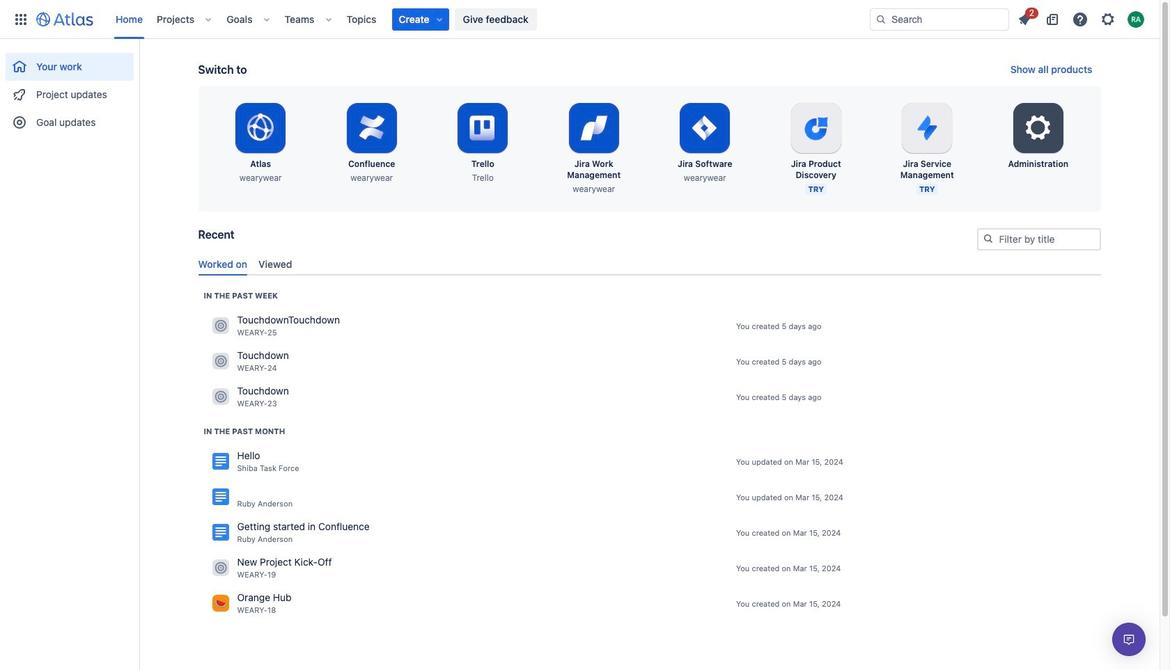 Task type: vqa. For each thing, say whether or not it's contained in the screenshot.
the Filter by title field
yes



Task type: describe. For each thing, give the bounding box(es) containing it.
1 confluence image from the top
[[212, 489, 229, 506]]

top element
[[8, 0, 870, 39]]

heading for 1st townsquare image
[[204, 290, 278, 302]]

search image
[[876, 14, 887, 25]]

2 confluence image from the top
[[212, 525, 229, 542]]

Filter by title field
[[979, 230, 1100, 249]]

account image
[[1128, 11, 1145, 28]]

1 townsquare image from the top
[[212, 318, 229, 335]]

open intercom messenger image
[[1121, 632, 1138, 649]]

Search field
[[870, 8, 1010, 30]]



Task type: locate. For each thing, give the bounding box(es) containing it.
notifications image
[[1017, 11, 1033, 28]]

None search field
[[870, 8, 1010, 30]]

2 townsquare image from the top
[[212, 353, 229, 370]]

1 heading from the top
[[204, 290, 278, 302]]

0 vertical spatial heading
[[204, 290, 278, 302]]

search image
[[983, 233, 994, 245]]

townsquare image
[[212, 318, 229, 335], [212, 353, 229, 370], [212, 389, 229, 406], [212, 560, 229, 577]]

2 heading from the top
[[204, 426, 285, 437]]

1 vertical spatial heading
[[204, 426, 285, 437]]

heading for confluence image
[[204, 426, 285, 437]]

settings image
[[1022, 111, 1055, 145]]

0 vertical spatial confluence image
[[212, 489, 229, 506]]

1 vertical spatial confluence image
[[212, 525, 229, 542]]

3 townsquare image from the top
[[212, 389, 229, 406]]

heading
[[204, 290, 278, 302], [204, 426, 285, 437]]

tab list
[[193, 253, 1107, 276]]

townsquare image
[[212, 596, 229, 613]]

banner
[[0, 0, 1160, 39]]

confluence image
[[212, 489, 229, 506], [212, 525, 229, 542]]

confluence image
[[212, 454, 229, 471]]

4 townsquare image from the top
[[212, 560, 229, 577]]

switch to... image
[[13, 11, 29, 28]]

help image
[[1072, 11, 1089, 28]]

group
[[6, 39, 134, 141]]

settings image
[[1100, 11, 1117, 28]]



